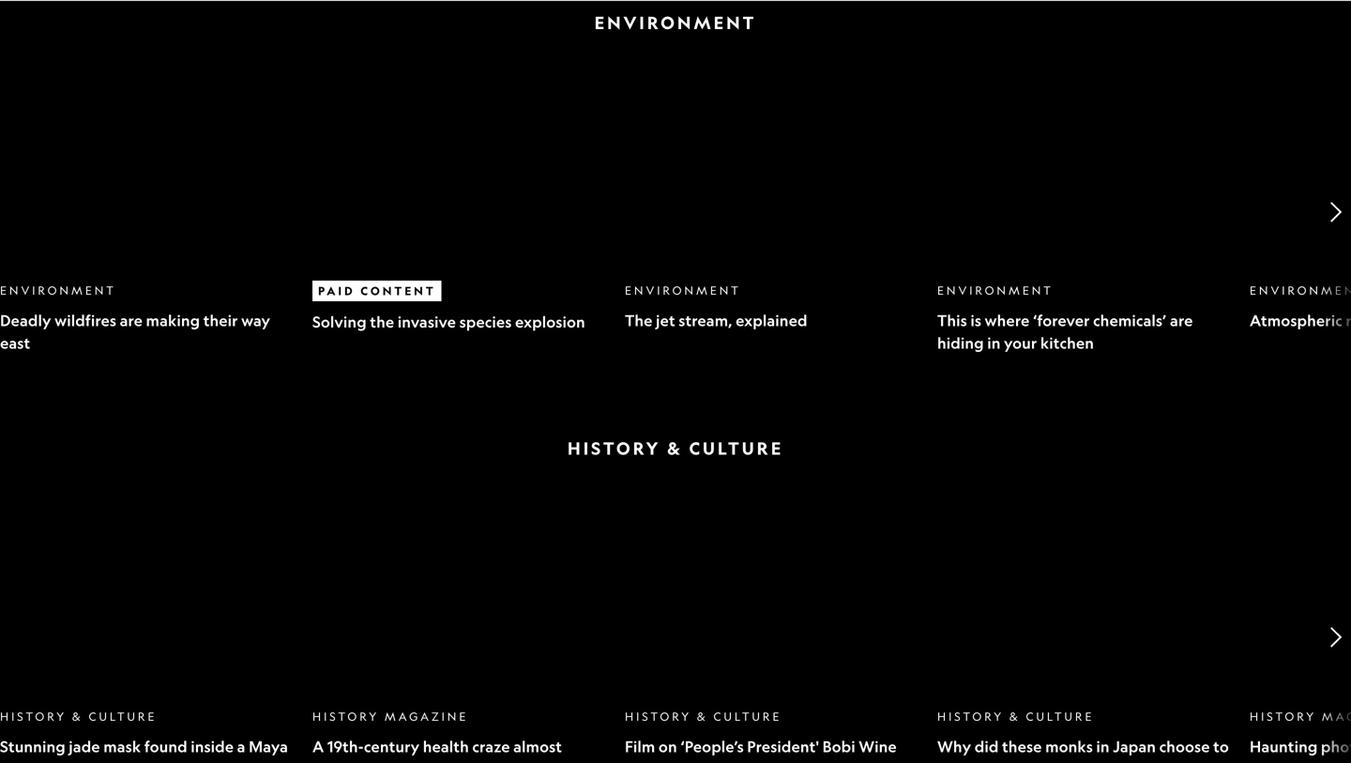 Task type: vqa. For each thing, say whether or not it's contained in the screenshot.
may
no



Task type: locate. For each thing, give the bounding box(es) containing it.
history for film on 'people's president' bobi wine gains oscar nomination
[[625, 710, 692, 723]]

maya
[[249, 737, 288, 756]]

history & culture link up did
[[938, 710, 1095, 723]]

film
[[625, 737, 656, 756]]

list box
[[0, 68, 1352, 356], [0, 494, 1352, 763]]

these
[[1003, 737, 1043, 756], [358, 760, 398, 763]]

history for a 19th-century health craze almost drove these creatures extinct
[[313, 710, 379, 723]]

jet
[[656, 311, 676, 330]]

list box containing deadly wildfires are making their way east
[[0, 68, 1352, 356]]

list box for history & culture
[[0, 494, 1352, 763]]

history & culture link up ''people's'
[[625, 710, 782, 723]]

in
[[988, 334, 1001, 353], [1097, 737, 1110, 756]]

next image
[[1320, 196, 1352, 228], [1320, 621, 1352, 653]]

2 environment link from the left
[[625, 284, 741, 297]]

a
[[313, 737, 324, 756]]

1 vertical spatial list box
[[0, 494, 1352, 763]]

where
[[985, 311, 1030, 330]]

tomb
[[39, 760, 79, 763]]

next image inside history & culture element
[[1320, 621, 1352, 653]]

are right chemicals'
[[1171, 311, 1194, 330]]

&
[[668, 438, 683, 459], [72, 710, 83, 723], [697, 710, 709, 723], [1010, 710, 1021, 723]]

why
[[938, 737, 972, 756]]

3 history & culture link from the left
[[938, 710, 1095, 723]]

0 vertical spatial these
[[1003, 737, 1043, 756]]

stream,
[[679, 311, 733, 330]]

president'
[[748, 737, 820, 756]]

the
[[625, 311, 653, 330]]

1 horizontal spatial are
[[1171, 311, 1194, 330]]

next image inside the environment element
[[1320, 196, 1352, 228]]

2 history & culture link from the left
[[625, 710, 782, 723]]

& for film on 'people's president' bobi wine gains oscar nomination
[[697, 710, 709, 723]]

1 history & culture link from the left
[[0, 710, 157, 723]]

explosion
[[515, 313, 586, 332]]

craze
[[473, 737, 510, 756]]

making
[[146, 311, 200, 330]]

a 19th-century health craze almost drove these creatures extinct
[[313, 737, 562, 763]]

history & culture
[[568, 438, 784, 459], [0, 710, 157, 723], [625, 710, 782, 723], [938, 710, 1095, 723]]

this
[[938, 311, 968, 330]]

history & culture link for jade
[[0, 710, 157, 723]]

1 are from the left
[[120, 311, 143, 330]]

0 horizontal spatial in
[[988, 334, 1001, 353]]

culture
[[690, 438, 784, 459], [89, 710, 157, 723], [714, 710, 782, 723], [1027, 710, 1095, 723]]

2 are from the left
[[1171, 311, 1194, 330]]

jade
[[69, 737, 100, 756]]

1 next image from the top
[[1320, 196, 1352, 228]]

are
[[120, 311, 143, 330], [1171, 311, 1194, 330]]

1 horizontal spatial environment link
[[625, 284, 741, 297]]

0 horizontal spatial these
[[358, 760, 398, 763]]

'people's
[[681, 737, 744, 756]]

these inside the a 19th-century health craze almost drove these creatures extinct
[[358, 760, 398, 763]]

these down century
[[358, 760, 398, 763]]

history
[[568, 438, 661, 459], [0, 710, 67, 723], [313, 710, 379, 723], [625, 710, 692, 723], [938, 710, 1005, 723], [1250, 710, 1317, 723]]

explained
[[736, 311, 808, 330]]

extinct
[[472, 760, 522, 763]]

1 environment link from the left
[[0, 284, 116, 297]]

1 vertical spatial next image
[[1320, 621, 1352, 653]]

culture for why did these monks in japan choose to mummify themselves?
[[1027, 710, 1095, 723]]

0 vertical spatial in
[[988, 334, 1001, 353]]

3 environment link from the left
[[938, 284, 1054, 297]]

oscar
[[667, 760, 708, 763]]

nomination
[[711, 760, 794, 763]]

1 horizontal spatial in
[[1097, 737, 1110, 756]]

is
[[971, 311, 982, 330]]

environmen
[[1250, 284, 1352, 297]]

invasive
[[398, 313, 456, 332]]

0 vertical spatial next image
[[1320, 196, 1352, 228]]

magazine
[[385, 710, 469, 723]]

in left japan
[[1097, 737, 1110, 756]]

2 list box from the top
[[0, 494, 1352, 763]]

themselves?
[[1010, 760, 1099, 763]]

list box for environment
[[0, 68, 1352, 356]]

history magazine
[[313, 710, 469, 723]]

1 vertical spatial in
[[1097, 737, 1110, 756]]

east
[[0, 334, 30, 353]]

their
[[203, 311, 238, 330]]

to
[[1214, 737, 1230, 756]]

1 list box from the top
[[0, 68, 1352, 356]]

inside
[[191, 737, 234, 756]]

next image for environment
[[1320, 196, 1352, 228]]

haunting phot
[[1250, 737, 1352, 763]]

next image up mag
[[1320, 621, 1352, 653]]

2 next image from the top
[[1320, 621, 1352, 653]]

1 horizontal spatial history & culture link
[[625, 710, 782, 723]]

history & culture link for on
[[625, 710, 782, 723]]

2 horizontal spatial history & culture link
[[938, 710, 1095, 723]]

0 horizontal spatial are
[[120, 311, 143, 330]]

stunning
[[0, 737, 66, 756]]

japan
[[1114, 737, 1157, 756]]

environment
[[595, 12, 757, 33], [0, 284, 116, 297], [625, 284, 741, 297], [938, 284, 1054, 297]]

environment for deadly wildfires are making their way east
[[0, 284, 116, 297]]

in down where
[[988, 334, 1001, 353]]

19th-
[[327, 737, 364, 756]]

0 horizontal spatial history & culture link
[[0, 710, 157, 723]]

history mag
[[1250, 710, 1352, 723]]

0 horizontal spatial environment link
[[0, 284, 116, 297]]

environment link up where
[[938, 284, 1054, 297]]

environment link up jet
[[625, 284, 741, 297]]

environment link
[[0, 284, 116, 297], [625, 284, 741, 297], [938, 284, 1054, 297]]

list box containing stunning jade mask found inside a maya royal tomb
[[0, 494, 1352, 763]]

these up themselves?
[[1003, 737, 1043, 756]]

history & culture link
[[0, 710, 157, 723], [625, 710, 782, 723], [938, 710, 1095, 723]]

are left making in the top left of the page
[[120, 311, 143, 330]]

2 horizontal spatial environment link
[[938, 284, 1054, 297]]

1 horizontal spatial these
[[1003, 737, 1043, 756]]

environment link up wildfires
[[0, 284, 116, 297]]

0 vertical spatial list box
[[0, 68, 1352, 356]]

are inside this is where 'forever chemicals' are hiding in your kitchen
[[1171, 311, 1194, 330]]

history & culture for film on 'people's president' bobi wine gains oscar nomination
[[625, 710, 782, 723]]

1 vertical spatial these
[[358, 760, 398, 763]]

are inside deadly wildfires are making their way east
[[120, 311, 143, 330]]

deadly
[[0, 311, 51, 330]]

chemicals'
[[1094, 311, 1167, 330]]

next image up environmen
[[1320, 196, 1352, 228]]

culture for film on 'people's president' bobi wine gains oscar nomination
[[714, 710, 782, 723]]

hiding
[[938, 334, 984, 353]]

history & culture link up jade
[[0, 710, 157, 723]]

history & culture for why did these monks in japan choose to mummify themselves?
[[938, 710, 1095, 723]]



Task type: describe. For each thing, give the bounding box(es) containing it.
paid
[[318, 284, 356, 298]]

bobi
[[823, 737, 856, 756]]

environmen link
[[1250, 284, 1352, 297]]

did
[[975, 737, 999, 756]]

the
[[370, 313, 395, 332]]

mummify
[[938, 760, 1007, 763]]

content
[[361, 284, 436, 298]]

this is where 'forever chemicals' are hiding in your kitchen
[[938, 311, 1194, 353]]

gains
[[625, 760, 664, 763]]

monks
[[1046, 737, 1094, 756]]

in inside this is where 'forever chemicals' are hiding in your kitchen
[[988, 334, 1001, 353]]

environment link for jet
[[625, 284, 741, 297]]

your
[[1004, 334, 1038, 353]]

choose
[[1160, 737, 1211, 756]]

these inside why did these monks in japan choose to mummify themselves?
[[1003, 737, 1043, 756]]

environment element
[[0, 0, 1352, 356]]

on
[[659, 737, 678, 756]]

almost
[[514, 737, 562, 756]]

the jet stream, explained
[[625, 311, 808, 330]]

haunting
[[1250, 737, 1318, 756]]

history & culture for stunning jade mask found inside a maya royal tomb
[[0, 710, 157, 723]]

& for stunning jade mask found inside a maya royal tomb
[[72, 710, 83, 723]]

& for why did these monks in japan choose to mummify themselves?
[[1010, 710, 1021, 723]]

century
[[364, 737, 420, 756]]

deadly wildfires are making their way east
[[0, 311, 271, 353]]

mask
[[103, 737, 141, 756]]

royal
[[0, 760, 36, 763]]

wildfires
[[55, 311, 116, 330]]

paid content
[[318, 284, 436, 298]]

health
[[423, 737, 469, 756]]

way
[[241, 311, 271, 330]]

mag
[[1323, 710, 1352, 723]]

history for haunting phot
[[1250, 710, 1317, 723]]

wine
[[859, 737, 897, 756]]

film on 'people's president' bobi wine gains oscar nomination
[[625, 737, 897, 763]]

phot
[[1322, 737, 1352, 756]]

atmospheric r
[[1250, 311, 1352, 330]]

atmospheric
[[1250, 311, 1343, 330]]

r
[[1347, 311, 1352, 330]]

creatures
[[401, 760, 468, 763]]

'forever
[[1033, 311, 1090, 330]]

environment for the jet stream, explained
[[625, 284, 741, 297]]

culture for stunning jade mask found inside a maya royal tomb
[[89, 710, 157, 723]]

history for why did these monks in japan choose to mummify themselves?
[[938, 710, 1005, 723]]

stunning jade mask found inside a maya royal tomb
[[0, 737, 288, 763]]

species
[[460, 313, 512, 332]]

a
[[237, 737, 246, 756]]

why did these monks in japan choose to mummify themselves?
[[938, 737, 1230, 763]]

solving the invasive species explosion
[[313, 313, 586, 332]]

environment link for wildfires
[[0, 284, 116, 297]]

found
[[144, 737, 187, 756]]

kitchen
[[1041, 334, 1095, 353]]

environment link for is
[[938, 284, 1054, 297]]

solving
[[313, 313, 367, 332]]

history & culture element
[[0, 417, 1352, 763]]

in inside why did these monks in japan choose to mummify themselves?
[[1097, 737, 1110, 756]]

next image for history & culture
[[1320, 621, 1352, 653]]

history for stunning jade mask found inside a maya royal tomb
[[0, 710, 67, 723]]

drove
[[313, 760, 355, 763]]

history mag link
[[1250, 710, 1352, 723]]

history & culture link for did
[[938, 710, 1095, 723]]

history magazine link
[[313, 710, 469, 723]]

environment for this is where 'forever chemicals' are hiding in your kitchen
[[938, 284, 1054, 297]]



